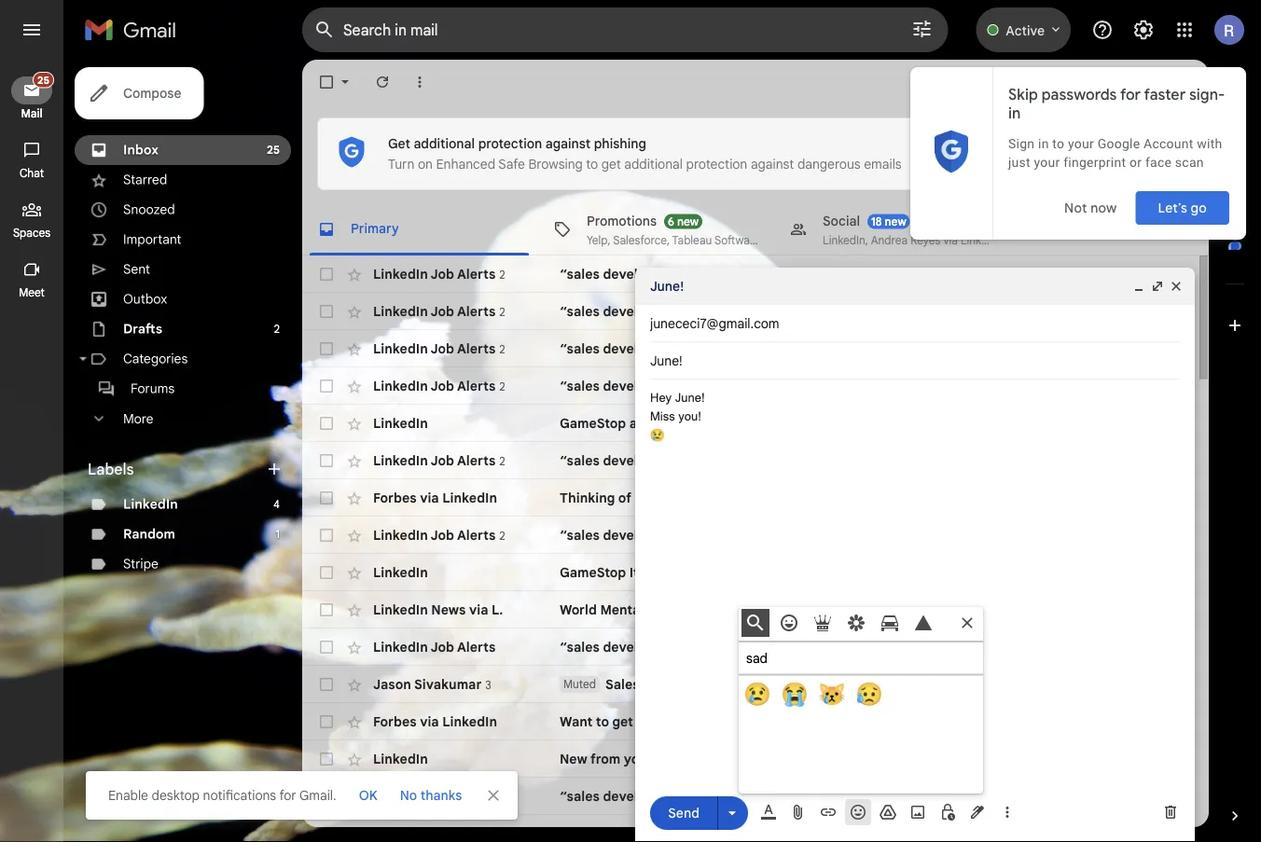 Task type: locate. For each thing, give the bounding box(es) containing it.
1 vertical spatial representative,
[[993, 453, 1094, 469]]

enable
[[108, 788, 148, 804]]

world mental health day, millennials on track to retire and more top conversations link
[[560, 601, 1092, 620]]

sales right govly
[[848, 378, 882, 394]]

13 row from the top
[[302, 704, 1194, 741]]

2 vertical spatial their
[[741, 826, 771, 842]]

6 "sales from the top
[[560, 527, 600, 544]]

forbes via linkedin for want to get into a top college? time to start spending more time on that essay
[[373, 714, 497, 730]]

1 "sales development representative": attentive - sales development representative and more link from the top
[[560, 340, 1154, 358]]

0 vertical spatial a
[[635, 490, 643, 506]]

on right the turn
[[418, 156, 433, 173]]

linkedin job alerts 2 for "sales development representative": govly - sales development representative (sdr) and more link in the top of the page
[[373, 378, 505, 394]]

0 vertical spatial 25
[[37, 74, 49, 86]]

linkedin link
[[123, 496, 178, 513]]

- for "sales development representative": govly - sales development representative (sdr) and more link in the top of the page
[[838, 378, 845, 394]]

oct 13
[[1145, 379, 1179, 393]]

toggle split pane mode image
[[1142, 73, 1161, 91]]

representative": for "sales development representative": enterpret - sr. sales development representative and more link
[[690, 639, 795, 655]]

protection up 6 new
[[686, 156, 748, 173]]

1 horizontal spatial new
[[885, 215, 907, 229]]

oct left 13
[[1145, 379, 1165, 393]]

search in mail image
[[308, 13, 342, 47]]

forbes via linkedin for thinking of a career change in your 30s? these tips will help you find success
[[373, 490, 497, 506]]

phishing
[[594, 135, 647, 152]]

Subject field
[[650, 352, 1180, 370]]

gamestop up world
[[560, 565, 626, 581]]

share
[[702, 415, 737, 432], [737, 565, 773, 581], [702, 826, 737, 842]]

7 development from the top
[[603, 639, 686, 655]]

😭 image
[[782, 682, 808, 708]]

social, 18 new messages, tab
[[774, 203, 1150, 256]]

categories link
[[123, 351, 188, 367]]

june!
[[650, 278, 684, 294], [675, 391, 705, 405]]

"sales development representative": attentive - sales development representative and more link down new from your coworkers at gamestop link
[[560, 788, 1154, 806]]

development for the "sales development representative": morning brew - sales development representative and more link
[[603, 527, 686, 544]]

representative right insert signature image
[[994, 788, 1091, 805]]

4 row from the top
[[302, 368, 1194, 405]]

sales up 'tips'
[[868, 453, 902, 469]]

25
[[37, 74, 49, 86], [267, 143, 280, 157]]

sent link
[[123, 261, 150, 278]]

brew
[[854, 527, 886, 544]]

1 linkedin, from the left
[[823, 233, 869, 247]]

francina
[[1009, 233, 1053, 247]]

development for "sales development representative": netradyne - sales development representative and more link
[[603, 266, 686, 282]]

1 vertical spatial their
[[776, 565, 806, 581]]

labels heading
[[88, 460, 265, 479]]

sales for "sales development representative": motive - sales development representative, enterprise and more link
[[855, 303, 889, 320]]

0 horizontal spatial 😢 image
[[650, 428, 665, 443]]

1 vertical spatial attentive
[[798, 788, 856, 805]]

on inside get additional protection against phishing turn on enhanced safe browsing to get additional protection against dangerous emails
[[418, 156, 433, 173]]

1 vertical spatial "sales development representative": attentive - sales development representative and more
[[560, 788, 1154, 805]]

share right you!
[[702, 415, 737, 432]]

salesforce,
[[613, 233, 670, 247]]

0 horizontal spatial protection
[[478, 135, 542, 152]]

3 development from the top
[[603, 341, 686, 357]]

essay
[[1021, 714, 1058, 730]]

enhanced
[[436, 156, 496, 173]]

representative down francina
[[1004, 266, 1101, 282]]

motive
[[798, 303, 842, 320]]

1 horizontal spatial linkedin,
[[961, 233, 1007, 247]]

main content containing get additional protection against phishing
[[302, 60, 1232, 843]]

thoughts down govly
[[774, 415, 832, 432]]

0 horizontal spatial additional
[[414, 135, 475, 152]]

1 horizontal spatial against
[[751, 156, 794, 173]]

development left more options icon
[[906, 788, 991, 805]]

top
[[969, 602, 991, 618], [676, 714, 697, 730]]

0 vertical spatial protection
[[478, 135, 542, 152]]

8 development from the top
[[603, 788, 686, 805]]

their right you!
[[741, 415, 771, 432]]

0 vertical spatial june!
[[650, 278, 684, 294]]

representative, for enterprise
[[980, 303, 1081, 320]]

their for gamestop and others share their thoughts on linkedin
[[741, 415, 771, 432]]

no
[[400, 788, 417, 804]]

15
[[1168, 305, 1179, 319]]

10 row from the top
[[302, 592, 1194, 629]]

compose button
[[75, 67, 204, 119]]

1 vertical spatial forbes via linkedin
[[373, 714, 497, 730]]

insert link ‪(⌘k)‬ image
[[819, 803, 838, 822]]

1 representative": from the top
[[690, 266, 795, 282]]

oct inside "element"
[[1145, 379, 1165, 393]]

l.
[[492, 602, 503, 618]]

additional
[[414, 135, 475, 152], [625, 156, 683, 173]]

0 vertical spatial get
[[602, 156, 621, 173]]

stripe link
[[123, 556, 159, 572]]

1 vertical spatial get
[[613, 714, 634, 730]]

0 vertical spatial top
[[969, 602, 991, 618]]

your right from
[[624, 751, 653, 767]]

Search emojis text field
[[739, 643, 983, 676]]

- for 1st "sales development representative": attentive - sales development representative and more link from the top of the page
[[859, 341, 866, 357]]

5 "sales from the top
[[560, 453, 600, 469]]

sales for 1st "sales development representative": attentive - sales development representative and more link from the top of the page
[[869, 341, 903, 357]]

18 new
[[871, 215, 907, 229]]

you
[[947, 490, 971, 506]]

get inside get additional protection against phishing turn on enhanced safe browsing to get additional protection against dangerous emails
[[602, 156, 621, 173]]

4 "sales from the top
[[560, 378, 600, 394]]

- down the andrea on the top right
[[869, 266, 875, 282]]

8 "sales from the top
[[560, 788, 600, 805]]

0 vertical spatial thoughts
[[774, 415, 832, 432]]

on up payscale
[[835, 415, 851, 432]]

new
[[560, 751, 588, 767]]

"sales for "sales development representative": netradyne - sales development representative and more link
[[560, 266, 600, 282]]

to inside get additional protection against phishing turn on enhanced safe browsing to get additional protection against dangerous emails
[[586, 156, 598, 173]]

forbes
[[373, 490, 417, 506], [373, 714, 417, 730]]

0 vertical spatial oct
[[1145, 305, 1165, 319]]

0 vertical spatial share
[[702, 415, 737, 432]]

alert
[[30, 43, 1232, 820]]

track
[[815, 602, 848, 618]]

june! inside hey june! miss you!
[[675, 391, 705, 405]]

advanced search options image
[[904, 10, 941, 48]]

7 linkedin job alerts 2 from the top
[[373, 788, 505, 805]]

development up time
[[928, 639, 1013, 655]]

oct left 14
[[1145, 342, 1165, 356]]

"sales development representative": attentive - sales development representative and more
[[560, 341, 1154, 357], [560, 788, 1154, 805]]

hey june! miss you!
[[650, 391, 705, 423]]

2 vertical spatial thoughts
[[774, 826, 832, 842]]

a right of
[[635, 490, 643, 506]]

tab list containing promotions
[[302, 203, 1209, 256]]

hey
[[650, 391, 672, 405]]

2 linkedin job alerts 2 from the top
[[373, 303, 505, 319]]

spaces
[[13, 226, 50, 240]]

send button
[[650, 797, 718, 830]]

development down linkedin, andrea reyes via linkedin, francina simone via linked.
[[916, 266, 1000, 282]]

sat, oct 14, 2023, 12:57 pm element
[[1145, 340, 1179, 358]]

3 "sales from the top
[[560, 341, 600, 357]]

1 row from the top
[[302, 256, 1194, 293]]

discard draft ‪(⌘⇧d)‬ image
[[1162, 803, 1180, 822]]

1:00 pm
[[1138, 267, 1179, 281]]

toggle confidential mode image
[[939, 803, 957, 822]]

new inside tab
[[885, 215, 907, 229]]

4 linkedin job alerts 2 from the top
[[373, 378, 505, 394]]

2
[[499, 268, 505, 282], [499, 305, 505, 319], [274, 322, 280, 336], [499, 342, 505, 356], [499, 380, 505, 394], [499, 454, 505, 468], [499, 529, 505, 543], [499, 790, 505, 804]]

1 vertical spatial protection
[[686, 156, 748, 173]]

sent
[[123, 261, 150, 278]]

tab list
[[1209, 60, 1262, 775], [302, 203, 1209, 256]]

desktop
[[152, 788, 200, 804]]

1 new from the left
[[677, 215, 699, 229]]

representative": for "sales development representative": netradyne - sales development representative and more link
[[690, 266, 795, 282]]

"sales for second "sales development representative": attentive - sales development representative and more link
[[560, 788, 600, 805]]

1 forbes from the top
[[373, 490, 417, 506]]

new right 18
[[885, 215, 907, 229]]

8 representative": from the top
[[690, 788, 795, 805]]

others up day,
[[692, 565, 734, 581]]

get down phishing
[[602, 156, 621, 173]]

1 vertical spatial a
[[665, 714, 672, 730]]

more options image
[[1002, 803, 1013, 822]]

1 vertical spatial oct
[[1145, 342, 1165, 356]]

insert photo image
[[909, 803, 927, 822]]

1 linkedin job alerts 2 from the top
[[373, 266, 505, 282]]

"sales for "sales development representative": motive - sales development representative, enterprise and more link
[[560, 303, 600, 320]]

attentive down new from your coworkers at gamestop link
[[798, 788, 856, 805]]

1 vertical spatial june!
[[675, 391, 705, 405]]

refresh image
[[373, 73, 392, 91]]

safe
[[498, 156, 525, 173]]

main content
[[302, 60, 1232, 843]]

enable desktop notifications for gmail.
[[108, 788, 337, 804]]

2 vertical spatial share
[[702, 826, 737, 842]]

1 horizontal spatial a
[[665, 714, 672, 730]]

against left dangerous
[[751, 156, 794, 173]]

2 representative": from the top
[[690, 303, 795, 320]]

their down more send options icon
[[741, 826, 771, 842]]

linked.
[[1113, 233, 1150, 247]]

- left sr.
[[862, 639, 868, 655]]

representative,
[[980, 303, 1081, 320], [993, 453, 1094, 469]]

development
[[916, 266, 1000, 282], [892, 303, 977, 320], [906, 341, 991, 357], [885, 378, 970, 394], [905, 453, 990, 469], [936, 527, 1021, 544], [928, 639, 1013, 655], [906, 788, 991, 805]]

14 row from the top
[[302, 741, 1194, 778]]

"sales development representative": attentive - sales development representative and more for second "sales development representative": attentive - sales development representative and more link
[[560, 788, 1154, 805]]

protection up safe
[[478, 135, 542, 152]]

development down find at the right bottom of page
[[936, 527, 1021, 544]]

None checkbox
[[317, 73, 336, 91], [317, 302, 336, 321], [317, 340, 336, 358], [317, 452, 336, 470], [317, 526, 336, 545], [317, 564, 336, 582], [317, 601, 336, 620], [317, 676, 336, 694], [317, 713, 336, 732], [317, 750, 336, 769], [317, 73, 336, 91], [317, 302, 336, 321], [317, 340, 336, 358], [317, 452, 336, 470], [317, 526, 336, 545], [317, 564, 336, 582], [317, 601, 336, 620], [317, 676, 336, 694], [317, 713, 336, 732], [317, 750, 336, 769]]

gamestop and others share their thoughts on linkedin link
[[560, 414, 1092, 433]]

others down hey
[[657, 415, 698, 432]]

1 vertical spatial 😢 image
[[745, 682, 771, 708]]

gamestop down from
[[560, 826, 626, 842]]

thoughts for gamestop and others share their thoughts on linkedin -
[[774, 826, 832, 842]]

insert files using drive image
[[879, 803, 898, 822]]

retire
[[868, 602, 903, 618]]

representative, down francina
[[980, 303, 1081, 320]]

1 vertical spatial top
[[676, 714, 697, 730]]

- right govly
[[838, 378, 845, 394]]

- right brew
[[889, 527, 896, 544]]

0 horizontal spatial new
[[677, 215, 699, 229]]

1 horizontal spatial your
[[756, 490, 785, 506]]

"sales development representative": attentive - sales development representative and more link up "sales development representative": govly - sales development representative (sdr) and more
[[560, 340, 1154, 358]]

6 representative": from the top
[[690, 527, 795, 544]]

"sales development representative": attentive - sales development representative and more for 1st "sales development representative": attentive - sales development representative and more link from the top of the page
[[560, 341, 1154, 357]]

1 vertical spatial 25
[[267, 143, 280, 157]]

7 representative": from the top
[[690, 639, 795, 655]]

"sales for "sales development representative": govly - sales development representative (sdr) and more link in the top of the page
[[560, 378, 600, 394]]

close image
[[1169, 279, 1184, 294]]

"sales development representative": netradyne - sales development representative and more link
[[560, 265, 1164, 284]]

alerts inside promotions, 6 new messages, tab
[[833, 233, 863, 247]]

25 inside "link"
[[37, 74, 49, 86]]

linkedin inside promotions, 6 new messages, tab
[[766, 233, 809, 247]]

settings image
[[1133, 19, 1155, 41]]

development up subject field
[[892, 303, 977, 320]]

"sales development representative": attentive - sales development representative and more down new from your coworkers at gamestop link
[[560, 788, 1154, 805]]

linkedin, andrea reyes via linkedin, francina simone via linked.
[[823, 233, 1150, 247]]

sales down "sales development representative": motive - sales development representative, enterprise and more link
[[869, 341, 903, 357]]

6 development from the top
[[603, 527, 686, 544]]

representative for 1st "sales development representative": attentive - sales development representative and more link from the top of the page
[[994, 341, 1091, 357]]

0 vertical spatial "sales development representative": attentive - sales development representative and more
[[560, 341, 1154, 357]]

top left conversations
[[969, 602, 991, 618]]

primary tab
[[302, 203, 537, 256]]

6 new
[[668, 215, 699, 229]]

development for "sales development representative": motive - sales development representative, enterprise and more link
[[603, 303, 686, 320]]

- left the insert files using drive image
[[859, 788, 866, 805]]

2 attentive from the top
[[798, 788, 856, 805]]

others down send
[[657, 826, 698, 842]]

😿 image
[[819, 682, 845, 708]]

"sales development representative": enterpret - sr. sales development representative and more link
[[560, 638, 1176, 657]]

health
[[647, 602, 690, 618]]

spending
[[842, 714, 901, 730]]

attentive down motive
[[798, 341, 856, 357]]

emails
[[864, 156, 902, 173]]

1 "sales from the top
[[560, 266, 600, 282]]

9 row from the top
[[302, 554, 1194, 592]]

"sales development representative": morning brew - sales development representative and more
[[560, 527, 1184, 544]]

0 vertical spatial their
[[741, 415, 771, 432]]

new
[[677, 215, 699, 229], [885, 215, 907, 229]]

linkedin, left francina
[[961, 233, 1007, 247]]

0 vertical spatial forbes
[[373, 490, 417, 506]]

0 horizontal spatial your
[[624, 751, 653, 767]]

representative for "sales development representative": govly - sales development representative (sdr) and more link in the top of the page
[[973, 378, 1070, 394]]

😢 image
[[650, 428, 665, 443], [745, 682, 771, 708]]

start
[[808, 714, 839, 730]]

2 development from the top
[[603, 303, 686, 320]]

3 representative": from the top
[[690, 341, 795, 357]]

0 vertical spatial others
[[657, 415, 698, 432]]

1 vertical spatial your
[[624, 751, 653, 767]]

their
[[741, 415, 771, 432], [776, 565, 806, 581], [741, 826, 771, 842]]

linkedin job alerts 2 for 1st "sales development representative": attentive - sales development representative and more link from the top of the page
[[373, 340, 505, 357]]

linkedin news via l.
[[373, 602, 503, 618]]

1 attentive from the top
[[798, 341, 856, 357]]

sales down the andrea on the top right
[[878, 266, 912, 282]]

oct for more
[[1145, 342, 1165, 356]]

oct
[[1145, 305, 1165, 319], [1145, 342, 1165, 356], [1145, 379, 1165, 393]]

salesforce
[[606, 676, 673, 693]]

drafts link
[[123, 321, 162, 337]]

important link
[[123, 231, 181, 248]]

job
[[811, 233, 830, 247], [431, 266, 454, 282], [431, 303, 454, 319], [431, 340, 454, 357], [431, 378, 454, 394], [431, 452, 454, 469], [431, 527, 454, 543], [431, 639, 454, 655], [431, 788, 454, 805]]

their up world mental health day, millennials on track to retire and more top conversations
[[776, 565, 806, 581]]

3 linkedin job alerts 2 from the top
[[373, 340, 505, 357]]

5 row from the top
[[302, 405, 1194, 442]]

Search in mail search field
[[302, 7, 948, 52]]

others for gamestop and others share their thoughts on linkedin
[[657, 415, 698, 432]]

june! down tableau
[[650, 278, 684, 294]]

0 vertical spatial "sales development representative": attentive - sales development representative and more link
[[560, 340, 1154, 358]]

against up browsing
[[546, 135, 591, 152]]

new inside tab
[[677, 215, 699, 229]]

1 horizontal spatial 😢 image
[[745, 682, 771, 708]]

navigation
[[0, 60, 65, 843]]

12 row from the top
[[302, 666, 1194, 704]]

to
[[586, 156, 598, 173], [852, 602, 865, 618], [596, 714, 609, 730], [791, 714, 804, 730]]

you!
[[679, 409, 702, 423]]

1 horizontal spatial top
[[969, 602, 991, 618]]

main menu image
[[21, 19, 43, 41]]

additional down phishing
[[625, 156, 683, 173]]

1 vertical spatial "sales development representative": attentive - sales development representative and more link
[[560, 788, 1154, 806]]

alert containing enable desktop notifications for gmail.
[[30, 43, 1232, 820]]

2 new from the left
[[885, 215, 907, 229]]

more
[[1131, 266, 1164, 282], [1181, 303, 1213, 320], [1122, 341, 1154, 357], [1141, 378, 1173, 394], [1200, 453, 1232, 469], [1152, 527, 1184, 544], [934, 602, 966, 618], [1144, 639, 1176, 655], [904, 714, 936, 730], [1122, 788, 1154, 805]]

row
[[302, 256, 1194, 293], [302, 293, 1213, 330], [302, 330, 1194, 368], [302, 368, 1194, 405], [302, 405, 1194, 442], [302, 442, 1232, 480], [302, 480, 1194, 517], [302, 517, 1194, 554], [302, 554, 1194, 592], [302, 592, 1194, 629], [302, 629, 1194, 666], [302, 666, 1194, 704], [302, 704, 1194, 741], [302, 741, 1194, 778], [302, 778, 1194, 816], [302, 816, 1194, 843]]

thoughts up track
[[810, 565, 867, 581]]

1 horizontal spatial 25
[[267, 143, 280, 157]]

at
[[726, 751, 739, 767]]

0 horizontal spatial linkedin,
[[823, 233, 869, 247]]

alerts
[[833, 233, 863, 247], [457, 266, 496, 282], [457, 303, 496, 319], [457, 340, 496, 357], [457, 378, 496, 394], [457, 452, 496, 469], [457, 527, 496, 543], [457, 639, 496, 655], [457, 788, 496, 805]]

None checkbox
[[317, 265, 336, 284], [317, 377, 336, 396], [317, 414, 336, 433], [317, 489, 336, 508], [317, 638, 336, 657], [317, 825, 336, 843], [317, 265, 336, 284], [317, 377, 336, 396], [317, 414, 336, 433], [317, 489, 336, 508], [317, 638, 336, 657], [317, 825, 336, 843]]

0 horizontal spatial 25
[[37, 74, 49, 86]]

😢 image down miss
[[650, 428, 665, 443]]

your right in
[[756, 490, 785, 506]]

2 forbes via linkedin from the top
[[373, 714, 497, 730]]

share down more send options icon
[[702, 826, 737, 842]]

row containing jason sivakumar
[[302, 666, 1194, 704]]

get left "into" at the right
[[613, 714, 634, 730]]

1 development from the top
[[603, 266, 686, 282]]

thoughts down attach files image
[[774, 826, 832, 842]]

share for gamestop and others share their thoughts on linkedin -
[[702, 826, 737, 842]]

sun, oct 8, 2023, 10:20 pm element
[[1150, 825, 1179, 843]]

govly
[[798, 378, 835, 394]]

- right motive
[[845, 303, 852, 320]]

change
[[691, 490, 738, 506]]

1 vertical spatial forbes
[[373, 714, 417, 730]]

sales
[[878, 266, 912, 282], [855, 303, 889, 320], [869, 341, 903, 357], [848, 378, 882, 394], [868, 453, 902, 469], [899, 527, 933, 544], [890, 639, 925, 655], [869, 788, 903, 805]]

chat heading
[[0, 166, 63, 181]]

representative up (sdr)
[[994, 341, 1091, 357]]

- right payscale
[[859, 453, 865, 469]]

2 "sales from the top
[[560, 303, 600, 320]]

sivakumar
[[414, 676, 482, 693]]

a right "into" at the right
[[665, 714, 672, 730]]

2 vertical spatial others
[[657, 826, 698, 842]]

0 vertical spatial against
[[546, 135, 591, 152]]

"sales development representative": attentive - sales development representative and more up "sales development representative": govly - sales development representative (sdr) and more
[[560, 341, 1154, 357]]

2 vertical spatial oct
[[1145, 379, 1165, 393]]

support image
[[1092, 19, 1114, 41]]

ok
[[359, 788, 378, 804]]

0 vertical spatial attentive
[[798, 341, 856, 357]]

yelp, salesforce, tableau software, linkedin job alerts
[[587, 233, 863, 247]]

representative, up success
[[993, 453, 1094, 469]]

sales down "sales development representative": netradyne - sales development representative and more link
[[855, 303, 889, 320]]

help
[[916, 490, 944, 506]]

chat
[[20, 167, 44, 181]]

on down insert link ‪(⌘k)‬ icon
[[835, 826, 851, 842]]

😢 image right up
[[745, 682, 771, 708]]

share for gamestop and others share their thoughts on linkedin
[[702, 415, 737, 432]]

5 linkedin job alerts 2 from the top
[[373, 452, 505, 469]]

2 forbes from the top
[[373, 714, 417, 730]]

development for "sales development representative": enterpret - sr. sales development representative and more link
[[603, 639, 686, 655]]

sales right insert emoji ‪(⌘⇧2)‬ icon
[[869, 788, 903, 805]]

success
[[1002, 490, 1054, 506]]

june! up you!
[[675, 391, 705, 405]]

sr.
[[871, 639, 888, 655]]

0 vertical spatial 😢 image
[[650, 428, 665, 443]]

1 forbes via linkedin from the top
[[373, 490, 497, 506]]

sales for "sales development representative": netradyne - sales development representative and more link
[[878, 266, 912, 282]]

linkedin, down social
[[823, 233, 869, 247]]

forums
[[131, 381, 175, 397]]

gamestop left miss
[[560, 415, 626, 432]]

- up "sales development representative": govly - sales development representative (sdr) and more
[[859, 341, 866, 357]]

6 linkedin job alerts 2 from the top
[[373, 527, 505, 543]]

2 linkedin, from the left
[[961, 233, 1007, 247]]

Search in mail text field
[[343, 21, 859, 39]]

"sales development representative": govly - sales development representative (sdr) and more link
[[560, 377, 1173, 396]]

1 "sales development representative": attentive - sales development representative and more from the top
[[560, 341, 1154, 357]]

top up new from your coworkers at gamestop
[[676, 714, 697, 730]]

new right 6
[[677, 215, 699, 229]]

attentive
[[798, 341, 856, 357], [798, 788, 856, 805]]

4 development from the top
[[603, 378, 686, 394]]

more send options image
[[723, 804, 742, 823]]

representative left (sdr)
[[973, 378, 1070, 394]]

additional up enhanced
[[414, 135, 475, 152]]

oct left 15
[[1145, 305, 1165, 319]]

2 "sales development representative": attentive - sales development representative and more from the top
[[560, 788, 1154, 805]]

to down phishing
[[586, 156, 598, 173]]

6 row from the top
[[302, 442, 1232, 480]]

7 "sales from the top
[[560, 639, 600, 655]]

11 row from the top
[[302, 629, 1194, 666]]

1 vertical spatial additional
[[625, 156, 683, 173]]

5 development from the top
[[603, 453, 686, 469]]

inbox tip region
[[317, 118, 1194, 190]]

5 representative": from the top
[[690, 453, 795, 469]]

- for "sales development representative": enterpret - sr. sales development representative and more link
[[862, 639, 868, 655]]

4 representative": from the top
[[690, 378, 795, 394]]

share up millennials
[[737, 565, 773, 581]]

via
[[944, 233, 958, 247], [1096, 233, 1111, 247], [420, 490, 439, 506], [469, 602, 488, 618], [420, 714, 439, 730]]

promotions, 6 new messages, tab
[[538, 203, 863, 256]]

no thanks
[[400, 788, 462, 804]]

0 vertical spatial representative,
[[980, 303, 1081, 320]]

0 vertical spatial forbes via linkedin
[[373, 490, 497, 506]]



Task type: vqa. For each thing, say whether or not it's contained in the screenshot.
"MC ?? Reddit
no



Task type: describe. For each thing, give the bounding box(es) containing it.
meet
[[19, 286, 45, 300]]

"sales development representative": motive - sales development representative, enterprise and more
[[560, 303, 1213, 320]]

their for gamestop and others share their thoughts on linkedin -
[[741, 826, 771, 842]]

representative down conversations
[[1016, 639, 1113, 655]]

development down "sales development representative": motive - sales development representative, enterprise and more link
[[906, 341, 991, 357]]

college?
[[701, 714, 754, 730]]

career
[[646, 490, 687, 506]]

"sales development representative": morning brew - sales development representative and more link
[[560, 526, 1184, 545]]

sales for "sales development representative": payscale - sales development representative, mid market and more link on the bottom
[[868, 453, 902, 469]]

7 row from the top
[[302, 480, 1194, 517]]

(sdr)
[[1073, 378, 1110, 394]]

up
[[720, 676, 738, 693]]

development up you
[[905, 453, 990, 469]]

payscale
[[798, 453, 855, 469]]

outbox
[[123, 291, 167, 307]]

to left start
[[791, 714, 804, 730]]

13
[[1168, 379, 1179, 393]]

market
[[1124, 453, 1169, 469]]

1 horizontal spatial additional
[[625, 156, 683, 173]]

"sales for the "sales development representative": morning brew - sales development representative and more link
[[560, 527, 600, 544]]

development for "sales development representative": govly - sales development representative (sdr) and more link in the top of the page
[[603, 378, 686, 394]]

conversations
[[994, 602, 1084, 618]]

promotions
[[587, 213, 657, 230]]

to right track
[[852, 602, 865, 618]]

representative for "sales development representative": netradyne - sales development representative and more link
[[1004, 266, 1101, 282]]

0 horizontal spatial a
[[635, 490, 643, 506]]

time
[[940, 714, 968, 730]]

gamestop and others share their thoughts on linkedin
[[560, 415, 910, 432]]

0 vertical spatial your
[[756, 490, 785, 506]]

- for second "sales development representative": attentive - sales development representative and more link
[[859, 788, 866, 805]]

"sales for "sales development representative": payscale - sales development representative, mid market and more link on the bottom
[[560, 453, 600, 469]]

1 vertical spatial against
[[751, 156, 794, 173]]

compose
[[123, 85, 181, 101]]

insert emoji ‪(⌘⇧2)‬ image
[[849, 803, 868, 822]]

1 vertical spatial share
[[737, 565, 773, 581]]

important
[[123, 231, 181, 248]]

gamestop for gamestop and others share their thoughts on linkedin -
[[560, 826, 626, 842]]

oct 14
[[1145, 342, 1179, 356]]

inbox
[[123, 142, 159, 158]]

"sales development representative": netradyne - sales development representative and more
[[560, 266, 1164, 282]]

on left track
[[796, 602, 812, 618]]

"sales for "sales development representative": enterpret - sr. sales development representative and more link
[[560, 639, 600, 655]]

more button
[[75, 404, 291, 434]]

attentive for second "sales development representative": attentive - sales development representative and more link
[[798, 788, 856, 805]]

enterprise
[[1084, 303, 1150, 320]]

job inside promotions, 6 new messages, tab
[[811, 233, 830, 247]]

4
[[273, 498, 280, 512]]

for
[[279, 788, 296, 804]]

spaces heading
[[0, 226, 63, 241]]

snoozed
[[123, 202, 175, 218]]

mail
[[21, 107, 43, 121]]

mail heading
[[0, 106, 63, 121]]

"sales development representative": govly - sales development representative (sdr) and more
[[560, 378, 1173, 394]]

gamestop for gamestop italia and others share their thoughts on linkedin
[[560, 565, 626, 581]]

"sales development representative": payscale - sales development representative, mid market and more link
[[560, 452, 1232, 470]]

0 horizontal spatial top
[[676, 714, 697, 730]]

1 vertical spatial others
[[692, 565, 734, 581]]

development down subject field
[[885, 378, 970, 394]]

representative": for the "sales development representative": morning brew - sales development representative and more link
[[690, 527, 795, 544]]

1
[[276, 528, 280, 542]]

representative": for 1st "sales development representative": attentive - sales development representative and more link from the top of the page
[[690, 341, 795, 357]]

- for "sales development representative": payscale - sales development representative, mid market and more link on the bottom
[[859, 453, 865, 469]]

sales right sr.
[[890, 639, 925, 655]]

new for promotions
[[677, 215, 699, 229]]

on down the "sales development representative": morning brew - sales development representative and more link
[[871, 565, 887, 581]]

want to get into a top college? time to start spending more time on that essay link
[[560, 713, 1092, 732]]

new from your coworkers at gamestop link
[[560, 750, 1092, 769]]

tips
[[864, 490, 888, 506]]

thoughts for gamestop and others share their thoughts on linkedin
[[774, 415, 832, 432]]

development for "sales development representative": payscale - sales development representative, mid market and more link on the bottom
[[603, 453, 686, 469]]

into
[[637, 714, 661, 730]]

these
[[822, 490, 861, 506]]

minimize image
[[1132, 279, 1147, 294]]

18
[[871, 215, 882, 229]]

representative down success
[[1024, 527, 1121, 544]]

that
[[991, 714, 1017, 730]]

oct 15
[[1145, 305, 1179, 319]]

insert signature image
[[969, 803, 987, 822]]

representative": for "sales development representative": motive - sales development representative, enterprise and more link
[[690, 303, 795, 320]]

world
[[560, 602, 597, 618]]

navigation containing mail
[[0, 60, 65, 843]]

more
[[123, 411, 153, 427]]

row containing linkedin news via l.
[[302, 592, 1194, 629]]

categories
[[123, 351, 188, 367]]

inbox link
[[123, 142, 159, 158]]

miss
[[650, 409, 675, 423]]

morning
[[798, 527, 851, 544]]

forbes for thinking of a career change in your 30s? these tips will help you find success
[[373, 490, 417, 506]]

attentive for 1st "sales development representative": attentive - sales development representative and more link from the top of the page
[[798, 341, 856, 357]]

software,
[[715, 233, 763, 247]]

2 row from the top
[[302, 293, 1213, 330]]

"sales development representative": motive - sales development representative, enterprise and more link
[[560, 302, 1213, 321]]

thinking
[[560, 490, 615, 506]]

0 vertical spatial additional
[[414, 135, 475, 152]]

want to get into a top college? time to start spending more time on that essay
[[560, 714, 1058, 730]]

gamestop italia and others share their thoughts on linkedin link
[[560, 564, 1092, 582]]

- right up
[[741, 676, 747, 693]]

pop out image
[[1151, 279, 1165, 294]]

time
[[757, 714, 788, 730]]

drafts
[[123, 321, 162, 337]]

others for gamestop and others share their thoughts on linkedin -
[[657, 826, 698, 842]]

sales for "sales development representative": govly - sales development representative (sdr) and more link in the top of the page
[[848, 378, 882, 394]]

gamestop for gamestop and others share their thoughts on linkedin
[[560, 415, 626, 432]]

reyes
[[911, 233, 941, 247]]

notifications
[[203, 788, 276, 804]]

gamestop down time
[[742, 751, 809, 767]]

stripe
[[123, 556, 159, 572]]

forbes for want to get into a top college? time to start spending more time on that essay
[[373, 714, 417, 730]]

😥 image
[[857, 682, 883, 708]]

representative": for "sales development representative": payscale - sales development representative, mid market and more link on the bottom
[[690, 453, 795, 469]]

fri, oct 13, 2023, 1:03 pm element
[[1145, 377, 1179, 396]]

- for "sales development representative": netradyne - sales development representative and more link
[[869, 266, 875, 282]]

on left that
[[972, 714, 987, 730]]

andrea
[[871, 233, 908, 247]]

meet heading
[[0, 286, 63, 300]]

netradyne
[[798, 266, 866, 282]]

15 row from the top
[[302, 778, 1194, 816]]

sales down will
[[899, 527, 933, 544]]

of
[[618, 490, 632, 506]]

in
[[741, 490, 753, 506]]

sales for second "sales development representative": attentive - sales development representative and more link
[[869, 788, 903, 805]]

linkedin job alerts 2 for second "sales development representative": attentive - sales development representative and more link
[[373, 788, 505, 805]]

jason sivakumar 3
[[373, 676, 492, 693]]

linkedin job alerts 2 for "sales development representative": payscale - sales development representative, mid market and more link on the bottom
[[373, 452, 505, 469]]

day,
[[693, 602, 721, 618]]

8 row from the top
[[302, 517, 1194, 554]]

"sales for 1st "sales development representative": attentive - sales development representative and more link from the top of the page
[[560, 341, 600, 357]]

2 "sales development representative": attentive - sales development representative and more link from the top
[[560, 788, 1154, 806]]

enterpret
[[798, 639, 859, 655]]

representative for second "sales development representative": attentive - sales development representative and more link
[[994, 788, 1091, 805]]

14
[[1168, 342, 1179, 356]]

attach files image
[[789, 803, 808, 822]]

16 row from the top
[[302, 816, 1194, 843]]

muted
[[564, 678, 596, 692]]

mental
[[600, 602, 644, 618]]

😢 image inside message body text field
[[650, 428, 665, 443]]

mon, oct 9, 2023, 1:49 pm element
[[1150, 788, 1179, 806]]

june! dialog
[[635, 268, 1195, 843]]

3 row from the top
[[302, 330, 1194, 368]]

Message Body text field
[[650, 389, 1180, 777]]

primary
[[351, 221, 399, 237]]

want
[[560, 714, 593, 730]]

"sales development representative": payscale - sales development representative, mid market and more
[[560, 453, 1232, 469]]

tableau
[[672, 233, 712, 247]]

to right want
[[596, 714, 609, 730]]

get
[[388, 135, 410, 152]]

thanks
[[421, 788, 462, 804]]

- down insert photo
[[913, 826, 919, 842]]

random link
[[123, 526, 175, 543]]

0 horizontal spatial against
[[546, 135, 591, 152]]

gmail image
[[84, 11, 186, 49]]

1 vertical spatial thoughts
[[810, 565, 867, 581]]

new for social
[[885, 215, 907, 229]]

linkedin job alerts 2 for the "sales development representative": morning brew - sales development representative and more link
[[373, 527, 505, 543]]

more image
[[411, 73, 429, 91]]

30s?
[[788, 490, 819, 506]]

- for "sales development representative": motive - sales development representative, enterprise and more link
[[845, 303, 852, 320]]

representative": for "sales development representative": govly - sales development representative (sdr) and more link in the top of the page
[[690, 378, 795, 394]]

representative, for mid
[[993, 453, 1094, 469]]

oct for and
[[1145, 379, 1165, 393]]

sun, oct 15, 2023, 1:01 pm element
[[1145, 302, 1179, 321]]

gamestop italia and others share their thoughts on linkedin
[[560, 565, 945, 581]]

snoozed link
[[123, 202, 175, 218]]

representative": for second "sales development representative": attentive - sales development representative and more link
[[690, 788, 795, 805]]

get inside the want to get into a top college? time to start spending more time on that essay link
[[613, 714, 634, 730]]

will
[[892, 490, 913, 506]]

dangerous
[[798, 156, 861, 173]]

1 horizontal spatial protection
[[686, 156, 748, 173]]



